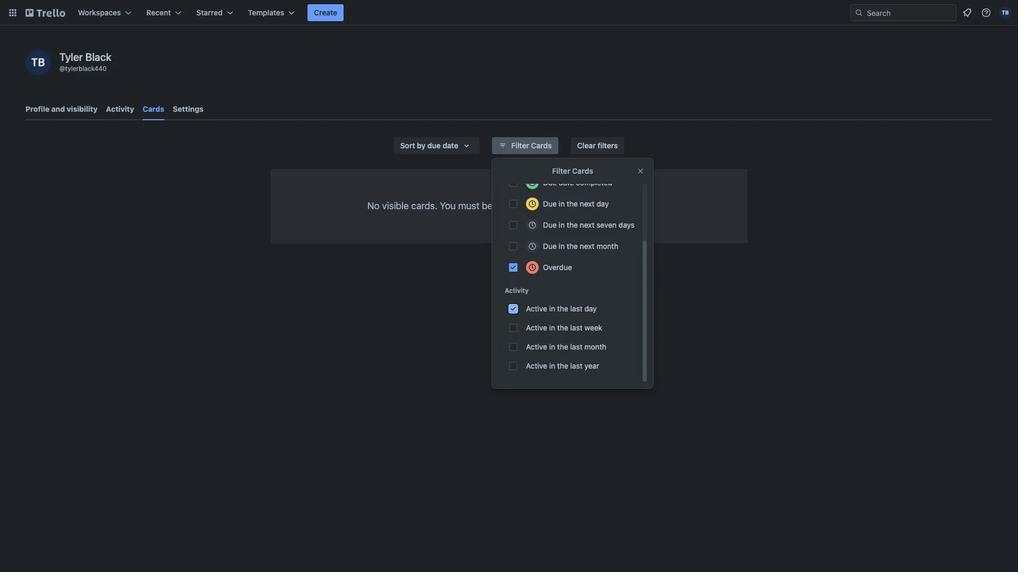 Task type: describe. For each thing, give the bounding box(es) containing it.
in for active in the last month
[[549, 343, 555, 352]]

in for active in the last year
[[549, 362, 555, 371]]

tyler black (tylerblack440) image
[[999, 6, 1012, 19]]

back to home image
[[25, 4, 65, 21]]

the for active in the last day
[[557, 304, 568, 313]]

be
[[482, 200, 493, 212]]

black
[[85, 51, 112, 63]]

next for seven
[[580, 221, 595, 230]]

visibility
[[67, 104, 98, 114]]

a
[[536, 200, 541, 212]]

in for due in the next month
[[559, 242, 565, 251]]

2 horizontal spatial cards
[[572, 167, 593, 176]]

clear filters button
[[571, 137, 624, 154]]

for
[[564, 200, 576, 212]]

the for due in the next day
[[567, 199, 578, 208]]

month for active in the last month
[[585, 343, 607, 352]]

due in the next month
[[543, 242, 619, 251]]

and
[[51, 104, 65, 114]]

2 to from the left
[[586, 200, 595, 212]]

0 vertical spatial activity
[[106, 104, 134, 114]]

days
[[619, 221, 635, 230]]

workspaces button
[[72, 4, 138, 21]]

the for active in the last week
[[557, 324, 568, 333]]

due for due in the next seven days
[[543, 221, 557, 230]]

primary element
[[0, 0, 1018, 25]]

in for active in the last week
[[549, 324, 555, 333]]

active in the last week
[[526, 324, 602, 333]]

settings
[[173, 104, 204, 114]]

search image
[[855, 8, 864, 17]]

sort by due date
[[400, 141, 458, 150]]

0 vertical spatial cards
[[143, 104, 164, 114]]

templates
[[248, 8, 284, 17]]

next for month
[[580, 242, 595, 251]]

activity link
[[106, 100, 134, 119]]

filter cards button
[[492, 137, 558, 154]]

due
[[428, 141, 441, 150]]

recent button
[[140, 4, 188, 21]]

tyler black (tylerblack440) image
[[25, 50, 51, 75]]

card
[[543, 200, 562, 212]]

the for active in the last month
[[557, 343, 568, 352]]

cards link
[[143, 100, 164, 120]]

no visible cards. you must be added to a card for it to appear here.
[[367, 200, 651, 212]]

clear filters
[[577, 141, 618, 150]]

create
[[314, 8, 337, 17]]

1 vertical spatial activity
[[505, 287, 529, 295]]

last for day
[[570, 304, 583, 313]]

tylerblack440
[[65, 65, 107, 73]]

templates button
[[242, 4, 301, 21]]

1 vertical spatial filter
[[552, 167, 571, 176]]

1 horizontal spatial date
[[559, 178, 574, 187]]

starred button
[[190, 4, 240, 21]]

sort by due date button
[[394, 137, 480, 154]]

1 to from the left
[[525, 200, 533, 212]]

overdue
[[543, 263, 572, 272]]

profile
[[25, 104, 49, 114]]



Task type: locate. For each thing, give the bounding box(es) containing it.
1 vertical spatial month
[[585, 343, 607, 352]]

visible
[[382, 200, 409, 212]]

0 vertical spatial next
[[580, 199, 595, 208]]

due in the next day
[[543, 199, 609, 208]]

the for active in the last year
[[557, 362, 568, 371]]

the left it
[[567, 199, 578, 208]]

next right for
[[580, 199, 595, 208]]

cards.
[[411, 200, 438, 212]]

2 vertical spatial next
[[580, 242, 595, 251]]

active down active in the last month on the right bottom
[[526, 362, 547, 371]]

0 vertical spatial month
[[597, 242, 619, 251]]

settings link
[[173, 100, 204, 119]]

activity up active in the last day
[[505, 287, 529, 295]]

day
[[597, 199, 609, 208], [585, 304, 597, 313]]

active in the last day
[[526, 304, 597, 313]]

added
[[495, 200, 522, 212]]

in for due in the next day
[[559, 199, 565, 208]]

cards
[[143, 104, 164, 114], [531, 141, 552, 150], [572, 167, 593, 176]]

1 horizontal spatial filter
[[552, 167, 571, 176]]

2 active from the top
[[526, 324, 547, 333]]

due for due date completed
[[543, 178, 557, 187]]

0 vertical spatial date
[[443, 141, 458, 150]]

sort
[[400, 141, 415, 150]]

the for due in the next seven days
[[567, 221, 578, 230]]

0 horizontal spatial filter
[[511, 141, 529, 150]]

next down due in the next seven days
[[580, 242, 595, 251]]

here.
[[629, 200, 651, 212]]

0 vertical spatial filter cards
[[511, 141, 552, 150]]

1 vertical spatial cards
[[531, 141, 552, 150]]

1 horizontal spatial to
[[586, 200, 595, 212]]

date
[[443, 141, 458, 150], [559, 178, 574, 187]]

1 horizontal spatial filter cards
[[552, 167, 593, 176]]

4 due from the top
[[543, 242, 557, 251]]

3 last from the top
[[570, 343, 583, 352]]

activity left cards "link"
[[106, 104, 134, 114]]

the down active in the last month on the right bottom
[[557, 362, 568, 371]]

cards left clear
[[531, 141, 552, 150]]

0 horizontal spatial to
[[525, 200, 533, 212]]

in up active in the last year
[[549, 343, 555, 352]]

4 active from the top
[[526, 362, 547, 371]]

2 vertical spatial cards
[[572, 167, 593, 176]]

in down for
[[559, 221, 565, 230]]

due up card
[[543, 178, 557, 187]]

to right it
[[586, 200, 595, 212]]

filter cards
[[511, 141, 552, 150], [552, 167, 593, 176]]

filter inside button
[[511, 141, 529, 150]]

due for due in the next month
[[543, 242, 557, 251]]

1 active from the top
[[526, 304, 547, 313]]

1 due from the top
[[543, 178, 557, 187]]

active up active in the last year
[[526, 343, 547, 352]]

must
[[458, 200, 480, 212]]

due right the a
[[543, 199, 557, 208]]

starred
[[196, 8, 223, 17]]

active in the last month
[[526, 343, 607, 352]]

due up overdue
[[543, 242, 557, 251]]

due down card
[[543, 221, 557, 230]]

profile and visibility
[[25, 104, 98, 114]]

completed
[[576, 178, 612, 187]]

recent
[[146, 8, 171, 17]]

day up seven
[[597, 199, 609, 208]]

0 horizontal spatial filter cards
[[511, 141, 552, 150]]

last for year
[[570, 362, 583, 371]]

to left the a
[[525, 200, 533, 212]]

filters
[[598, 141, 618, 150]]

active for active in the last day
[[526, 304, 547, 313]]

month down seven
[[597, 242, 619, 251]]

2 next from the top
[[580, 221, 595, 230]]

last down active in the last week
[[570, 343, 583, 352]]

last for week
[[570, 324, 583, 333]]

the down active in the last day
[[557, 324, 568, 333]]

0 horizontal spatial activity
[[106, 104, 134, 114]]

the
[[567, 199, 578, 208], [567, 221, 578, 230], [567, 242, 578, 251], [557, 304, 568, 313], [557, 324, 568, 333], [557, 343, 568, 352], [557, 362, 568, 371]]

4 last from the top
[[570, 362, 583, 371]]

it
[[579, 200, 584, 212]]

due
[[543, 178, 557, 187], [543, 199, 557, 208], [543, 221, 557, 230], [543, 242, 557, 251]]

open information menu image
[[981, 7, 992, 18]]

date inside popup button
[[443, 141, 458, 150]]

the up active in the last year
[[557, 343, 568, 352]]

next left seven
[[580, 221, 595, 230]]

close popover image
[[636, 167, 645, 176]]

the up overdue
[[567, 242, 578, 251]]

0 horizontal spatial cards
[[143, 104, 164, 114]]

month for due in the next month
[[597, 242, 619, 251]]

date up due in the next day
[[559, 178, 574, 187]]

in up overdue
[[559, 242, 565, 251]]

@
[[59, 65, 65, 73]]

last up active in the last week
[[570, 304, 583, 313]]

in down active in the last day
[[549, 324, 555, 333]]

by
[[417, 141, 426, 150]]

0 notifications image
[[961, 6, 974, 19]]

appear
[[597, 200, 627, 212]]

3 due from the top
[[543, 221, 557, 230]]

tyler black @ tylerblack440
[[59, 51, 112, 73]]

you
[[440, 200, 456, 212]]

date right due
[[443, 141, 458, 150]]

in
[[559, 199, 565, 208], [559, 221, 565, 230], [559, 242, 565, 251], [549, 304, 555, 313], [549, 324, 555, 333], [549, 343, 555, 352], [549, 362, 555, 371]]

day for due in the next day
[[597, 199, 609, 208]]

3 active from the top
[[526, 343, 547, 352]]

cards up due date completed
[[572, 167, 593, 176]]

in down active in the last month on the right bottom
[[549, 362, 555, 371]]

due for due in the next day
[[543, 199, 557, 208]]

0 horizontal spatial date
[[443, 141, 458, 150]]

seven
[[597, 221, 617, 230]]

1 vertical spatial filter cards
[[552, 167, 593, 176]]

the for due in the next month
[[567, 242, 578, 251]]

next for day
[[580, 199, 595, 208]]

in left it
[[559, 199, 565, 208]]

last left year on the bottom of the page
[[570, 362, 583, 371]]

activity
[[106, 104, 134, 114], [505, 287, 529, 295]]

year
[[585, 362, 599, 371]]

active up active in the last week
[[526, 304, 547, 313]]

profile and visibility link
[[25, 100, 98, 119]]

clear
[[577, 141, 596, 150]]

active for active in the last week
[[526, 324, 547, 333]]

1 horizontal spatial activity
[[505, 287, 529, 295]]

0 vertical spatial filter
[[511, 141, 529, 150]]

last left week
[[570, 324, 583, 333]]

month
[[597, 242, 619, 251], [585, 343, 607, 352]]

day up week
[[585, 304, 597, 313]]

active down active in the last day
[[526, 324, 547, 333]]

week
[[585, 324, 602, 333]]

the up active in the last week
[[557, 304, 568, 313]]

in for active in the last day
[[549, 304, 555, 313]]

month down week
[[585, 343, 607, 352]]

Search field
[[864, 5, 956, 21]]

last
[[570, 304, 583, 313], [570, 324, 583, 333], [570, 343, 583, 352], [570, 362, 583, 371]]

filter
[[511, 141, 529, 150], [552, 167, 571, 176]]

1 vertical spatial day
[[585, 304, 597, 313]]

1 last from the top
[[570, 304, 583, 313]]

to
[[525, 200, 533, 212], [586, 200, 595, 212]]

1 next from the top
[[580, 199, 595, 208]]

in up active in the last week
[[549, 304, 555, 313]]

no
[[367, 200, 380, 212]]

next
[[580, 199, 595, 208], [580, 221, 595, 230], [580, 242, 595, 251]]

due in the next seven days
[[543, 221, 635, 230]]

the down for
[[567, 221, 578, 230]]

due date completed
[[543, 178, 612, 187]]

tyler
[[59, 51, 83, 63]]

day for active in the last day
[[585, 304, 597, 313]]

3 next from the top
[[580, 242, 595, 251]]

active
[[526, 304, 547, 313], [526, 324, 547, 333], [526, 343, 547, 352], [526, 362, 547, 371]]

filter cards inside button
[[511, 141, 552, 150]]

active for active in the last month
[[526, 343, 547, 352]]

active in the last year
[[526, 362, 599, 371]]

1 horizontal spatial cards
[[531, 141, 552, 150]]

cards right activity link on the left top of the page
[[143, 104, 164, 114]]

workspaces
[[78, 8, 121, 17]]

cards inside the filter cards button
[[531, 141, 552, 150]]

create button
[[308, 4, 344, 21]]

last for month
[[570, 343, 583, 352]]

in for due in the next seven days
[[559, 221, 565, 230]]

2 last from the top
[[570, 324, 583, 333]]

2 due from the top
[[543, 199, 557, 208]]

active for active in the last year
[[526, 362, 547, 371]]

1 vertical spatial date
[[559, 178, 574, 187]]

0 vertical spatial day
[[597, 199, 609, 208]]

1 vertical spatial next
[[580, 221, 595, 230]]



Task type: vqa. For each thing, say whether or not it's contained in the screenshot.
COLOR: RED, TITLE: "BLOCKER" element
no



